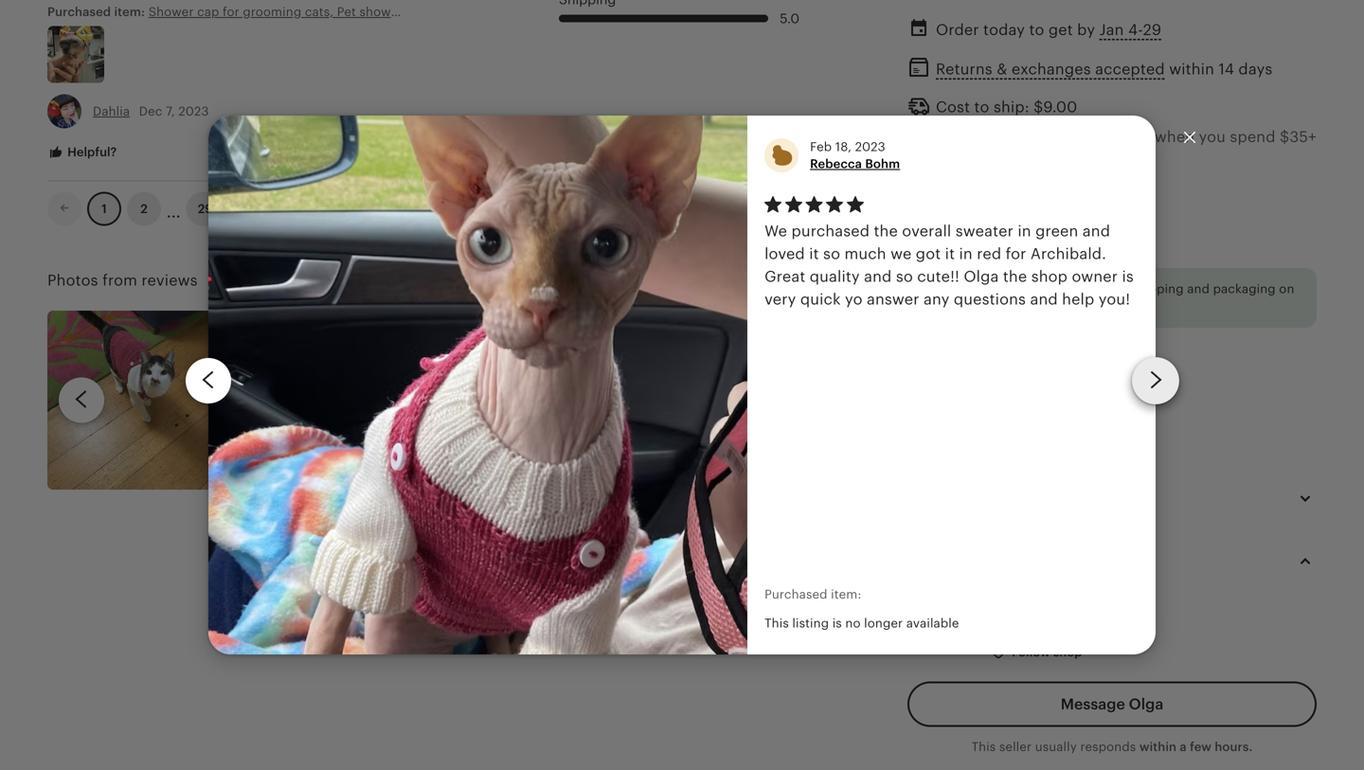 Task type: locate. For each thing, give the bounding box(es) containing it.
purchased item:
[[47, 5, 148, 19], [765, 588, 862, 602]]

purchased up listing
[[765, 588, 828, 602]]

owner
[[1072, 268, 1118, 285]]

it
[[809, 246, 819, 263], [945, 246, 955, 263]]

0 horizontal spatial purchased item:
[[47, 5, 148, 19]]

2 horizontal spatial the
[[1102, 129, 1126, 146]]

0 horizontal spatial in
[[959, 246, 973, 263]]

responds
[[1080, 740, 1136, 754]]

1 vertical spatial 29
[[198, 202, 213, 216]]

purchased up dahlia added a photo of their purchase
[[47, 5, 111, 19]]

0 horizontal spatial the
[[874, 223, 898, 240]]

to left us
[[1082, 129, 1097, 146]]

1 horizontal spatial item:
[[831, 588, 862, 602]]

to inside enjoy free shipping to the us when you spend $35+ at this shop.
[[1082, 129, 1097, 146]]

0 vertical spatial purchased item:
[[47, 5, 148, 19]]

29
[[1143, 21, 1162, 38], [198, 202, 213, 216]]

you!
[[1099, 291, 1130, 308]]

2 vertical spatial the
[[1003, 268, 1027, 285]]

from right photos on the top
[[102, 272, 137, 289]]

and left packaging
[[1187, 282, 1210, 296]]

1 horizontal spatial is
[[1122, 268, 1134, 285]]

this for this listing is no longer available
[[765, 616, 789, 630]]

purchased item: inside photos from reviews 'dialog'
[[765, 588, 862, 602]]

archibald.
[[1031, 246, 1107, 263]]

purchased item: up dahlia added a photo of their purchase
[[47, 5, 148, 19]]

this left seller
[[972, 740, 996, 754]]

within left a on the right bottom
[[1139, 740, 1177, 754]]

1 vertical spatial shop
[[1053, 645, 1082, 659]]

1 vertical spatial in
[[959, 246, 973, 263]]

from
[[944, 229, 973, 244], [102, 272, 137, 289], [1100, 282, 1128, 296]]

returns
[[936, 60, 993, 78]]

and inside the etsy offsets carbon emissions from shipping and packaging on this purchase.
[[1187, 282, 1210, 296]]

0 vertical spatial to
[[1029, 21, 1044, 38]]

bohm
[[865, 157, 900, 171]]

green
[[1036, 223, 1078, 240]]

shipping down $
[[1014, 129, 1078, 146]]

order today to get by jan 4-29
[[936, 21, 1162, 38]]

ships from ukraine
[[908, 229, 1021, 244]]

is
[[1122, 268, 1134, 285], [832, 616, 842, 630]]

to
[[1029, 21, 1044, 38], [974, 99, 990, 116], [1082, 129, 1097, 146]]

this down etsy
[[919, 300, 941, 315]]

this left listing
[[765, 616, 789, 630]]

longer
[[864, 616, 903, 630]]

1 horizontal spatial the
[[1003, 268, 1027, 285]]

etsy
[[919, 282, 944, 296]]

the left us
[[1102, 129, 1126, 146]]

follow shop button
[[976, 635, 1098, 670]]

questions
[[954, 291, 1026, 308]]

shipping right you!
[[1132, 282, 1184, 296]]

1 horizontal spatial purchased item:
[[765, 588, 862, 602]]

0 horizontal spatial it
[[809, 246, 819, 263]]

and down much
[[864, 268, 892, 285]]

for
[[1006, 246, 1026, 263]]

2 horizontal spatial to
[[1082, 129, 1097, 146]]

and
[[1083, 223, 1110, 240], [864, 268, 892, 285], [1187, 282, 1210, 296], [1030, 291, 1058, 308]]

29 link
[[186, 192, 224, 226]]

purchase.
[[944, 300, 1003, 315]]

no
[[845, 616, 861, 630]]

shipping
[[1014, 129, 1078, 146], [1132, 282, 1184, 296]]

1 vertical spatial so
[[896, 268, 913, 285]]

0 horizontal spatial 2023
[[178, 104, 209, 118]]

1 horizontal spatial purchased
[[765, 588, 828, 602]]

0 vertical spatial 2023
[[178, 104, 209, 118]]

photos
[[47, 272, 98, 289]]

the
[[1102, 129, 1126, 146], [874, 223, 898, 240], [1003, 268, 1027, 285]]

…
[[167, 195, 181, 223]]

to right cost
[[974, 99, 990, 116]]

so
[[823, 246, 840, 263], [896, 268, 913, 285]]

the up 'we'
[[874, 223, 898, 240]]

0 vertical spatial 29
[[1143, 21, 1162, 38]]

ukraine
[[976, 229, 1021, 244]]

this
[[954, 151, 981, 168], [919, 300, 941, 315]]

0 vertical spatial purchased
[[47, 5, 111, 19]]

by
[[1077, 21, 1095, 38]]

0 horizontal spatial purchased
[[47, 5, 111, 19]]

0 horizontal spatial shipping
[[1014, 129, 1078, 146]]

it right got
[[945, 246, 955, 263]]

1 vertical spatial within
[[1139, 740, 1177, 754]]

2 horizontal spatial from
[[1100, 282, 1128, 296]]

from right help
[[1100, 282, 1128, 296]]

1 vertical spatial this
[[919, 300, 941, 315]]

1 horizontal spatial 29
[[1143, 21, 1162, 38]]

0 vertical spatial is
[[1122, 268, 1134, 285]]

0 vertical spatial this
[[954, 151, 981, 168]]

1 horizontal spatial so
[[896, 268, 913, 285]]

0 horizontal spatial this
[[919, 300, 941, 315]]

and left help
[[1030, 291, 1058, 308]]

0 vertical spatial shipping
[[1014, 129, 1078, 146]]

0 vertical spatial within
[[1169, 60, 1214, 78]]

1 horizontal spatial this
[[954, 151, 981, 168]]

shipping inside the etsy offsets carbon emissions from shipping and packaging on this purchase.
[[1132, 282, 1184, 296]]

29 right the jan
[[1143, 21, 1162, 38]]

shipping inside enjoy free shipping to the us when you spend $35+ at this shop.
[[1014, 129, 1078, 146]]

exchanges
[[1012, 60, 1091, 78]]

0 horizontal spatial item:
[[114, 5, 145, 19]]

returns & exchanges accepted within 14 days
[[936, 60, 1273, 78]]

2023 inside feb 18, 2023 rebecca bohm
[[855, 140, 886, 154]]

1 vertical spatial item:
[[831, 588, 862, 602]]

1 horizontal spatial in
[[1018, 223, 1031, 240]]

1 vertical spatial 2023
[[855, 140, 886, 154]]

so down "purchased"
[[823, 246, 840, 263]]

2023 right 7,
[[178, 104, 209, 118]]

0 vertical spatial so
[[823, 246, 840, 263]]

it down "purchased"
[[809, 246, 819, 263]]

1 horizontal spatial from
[[944, 229, 973, 244]]

is up you!
[[1122, 268, 1134, 285]]

this seller usually responds within a few hours.
[[972, 740, 1253, 754]]

packaging
[[1213, 282, 1276, 296]]

we purchased the overall sweater in green and loved it so much we got it in red for archibald. great quality and so cute!! olga the shop owner is very quick yo answer any questions and help you!
[[765, 223, 1134, 308]]

cost
[[936, 99, 970, 116]]

0 vertical spatial shop
[[1031, 268, 1068, 285]]

2 vertical spatial to
[[1082, 129, 1097, 146]]

this right at
[[954, 151, 981, 168]]

so down 'we'
[[896, 268, 913, 285]]

0 horizontal spatial from
[[102, 272, 137, 289]]

to left get
[[1029, 21, 1044, 38]]

in up for
[[1018, 223, 1031, 240]]

1
[[102, 202, 107, 216]]

loved
[[765, 246, 805, 263]]

0 vertical spatial the
[[1102, 129, 1126, 146]]

1 vertical spatial is
[[832, 616, 842, 630]]

olga image
[[908, 589, 979, 660]]

0 horizontal spatial so
[[823, 246, 840, 263]]

1 horizontal spatial it
[[945, 246, 955, 263]]

1 it from the left
[[809, 246, 819, 263]]

&
[[997, 60, 1008, 78]]

0 horizontal spatial to
[[974, 99, 990, 116]]

1 vertical spatial purchased
[[765, 588, 828, 602]]

2023 up bohm
[[855, 140, 886, 154]]

shop inside button
[[1053, 645, 1082, 659]]

1 horizontal spatial 2023
[[855, 140, 886, 154]]

shop.
[[985, 151, 1026, 168]]

in
[[1018, 223, 1031, 240], [959, 246, 973, 263]]

dec 7, 2023
[[136, 104, 209, 118]]

is left no
[[832, 616, 842, 630]]

within left 14
[[1169, 60, 1214, 78]]

help
[[1062, 291, 1095, 308]]

1 vertical spatial shipping
[[1132, 282, 1184, 296]]

0 horizontal spatial this
[[765, 616, 789, 630]]

photos from reviews
[[47, 272, 198, 289]]

1 horizontal spatial this
[[972, 740, 996, 754]]

from right ships
[[944, 229, 973, 244]]

olga
[[964, 268, 999, 285]]

today
[[983, 21, 1025, 38]]

and up archibald.
[[1083, 223, 1110, 240]]

shop right follow on the bottom of page
[[1053, 645, 1082, 659]]

0 vertical spatial in
[[1018, 223, 1031, 240]]

0 vertical spatial item:
[[114, 5, 145, 19]]

photos from reviews dialog
[[0, 0, 1364, 770]]

1 vertical spatial this
[[972, 740, 996, 754]]

0 horizontal spatial is
[[832, 616, 842, 630]]

in down "ships from ukraine"
[[959, 246, 973, 263]]

this inside photos from reviews 'dialog'
[[765, 616, 789, 630]]

spend
[[1230, 129, 1276, 146]]

purchased item: up listing
[[765, 588, 862, 602]]

shop down archibald.
[[1031, 268, 1068, 285]]

29 right '…' on the left top of the page
[[198, 202, 213, 216]]

$
[[1034, 99, 1043, 116]]

1 horizontal spatial shipping
[[1132, 282, 1184, 296]]

2023
[[178, 104, 209, 118], [855, 140, 886, 154]]

the down for
[[1003, 268, 1027, 285]]

this
[[765, 616, 789, 630], [972, 740, 996, 754]]

1 vertical spatial to
[[974, 99, 990, 116]]

0 vertical spatial this
[[765, 616, 789, 630]]

1 vertical spatial purchased item:
[[765, 588, 862, 602]]

days
[[1239, 60, 1273, 78]]



Task type: describe. For each thing, give the bounding box(es) containing it.
we
[[765, 223, 787, 240]]

follow
[[1012, 645, 1050, 659]]

when
[[1155, 129, 1195, 146]]

5.0
[[780, 11, 800, 26]]

cute!!
[[917, 268, 960, 285]]

this for this seller usually responds within a few hours.
[[972, 740, 996, 754]]

carbon
[[991, 282, 1034, 296]]

we
[[891, 246, 912, 263]]

dahlia added a photo of their purchase image
[[47, 26, 104, 83]]

1 link
[[87, 192, 121, 226]]

order
[[936, 21, 979, 38]]

0 horizontal spatial 29
[[198, 202, 213, 216]]

item: inside photos from reviews 'dialog'
[[831, 588, 862, 602]]

1 vertical spatial the
[[874, 223, 898, 240]]

rebecca
[[810, 157, 862, 171]]

this listing is no longer available
[[765, 616, 959, 630]]

got
[[916, 246, 941, 263]]

emissions
[[1037, 282, 1096, 296]]

2 link
[[127, 192, 161, 226]]

from inside the etsy offsets carbon emissions from shipping and packaging on this purchase.
[[1100, 282, 1128, 296]]

very
[[765, 291, 796, 308]]

yo
[[845, 291, 863, 308]]

seller
[[999, 740, 1032, 754]]

overall
[[902, 223, 951, 240]]

any
[[924, 291, 950, 308]]

quick
[[800, 291, 841, 308]]

18,
[[835, 140, 852, 154]]

quality
[[810, 268, 860, 285]]

2 it from the left
[[945, 246, 955, 263]]

ship:
[[994, 99, 1030, 116]]

feb 18, 2023 rebecca bohm
[[810, 140, 900, 171]]

jan
[[1099, 21, 1124, 38]]

reviews
[[142, 272, 198, 289]]

2023 for 18,
[[855, 140, 886, 154]]

4-
[[1128, 21, 1143, 38]]

ships
[[908, 229, 941, 244]]

listing
[[792, 616, 829, 630]]

1 horizontal spatial to
[[1029, 21, 1044, 38]]

jan 4-29 button
[[1099, 16, 1162, 44]]

few
[[1190, 740, 1212, 754]]

$35+
[[1280, 129, 1317, 146]]

hours.
[[1215, 740, 1253, 754]]

purchased
[[791, 223, 870, 240]]

available
[[906, 616, 959, 630]]

within for a
[[1139, 740, 1177, 754]]

feb
[[810, 140, 832, 154]]

from for ukraine
[[944, 229, 973, 244]]

you
[[1199, 129, 1226, 146]]

rebecca bohm link
[[810, 157, 900, 171]]

enjoy free shipping to the us when you spend $35+ at this shop.
[[936, 129, 1317, 168]]

shop inside we purchased the overall sweater in green and loved it so much we got it in red for archibald. great quality and so cute!! olga the shop owner is very quick yo answer any questions and help you!
[[1031, 268, 1068, 285]]

us
[[1130, 129, 1150, 146]]

usually
[[1035, 740, 1077, 754]]

follow shop
[[1012, 645, 1082, 659]]

offsets
[[947, 282, 988, 296]]

free
[[980, 129, 1010, 146]]

accepted
[[1095, 60, 1165, 78]]

this inside enjoy free shipping to the us when you spend $35+ at this shop.
[[954, 151, 981, 168]]

purchased inside photos from reviews 'dialog'
[[765, 588, 828, 602]]

enjoy
[[936, 129, 976, 146]]

the inside enjoy free shipping to the us when you spend $35+ at this shop.
[[1102, 129, 1126, 146]]

this inside the etsy offsets carbon emissions from shipping and packaging on this purchase.
[[919, 300, 941, 315]]

cost to ship: $ 9.00
[[936, 99, 1077, 116]]

on
[[1279, 282, 1295, 296]]

14
[[1219, 60, 1234, 78]]

great
[[765, 268, 806, 285]]

much
[[845, 246, 886, 263]]

2023 for 7,
[[178, 104, 209, 118]]

etsy offsets carbon emissions from shipping and packaging on this purchase.
[[919, 282, 1295, 315]]

returns & exchanges accepted button
[[936, 55, 1165, 83]]

7,
[[166, 104, 175, 118]]

is inside we purchased the overall sweater in green and loved it so much we got it in red for archibald. great quality and so cute!! olga the shop owner is very quick yo answer any questions and help you!
[[1122, 268, 1134, 285]]

answer
[[867, 291, 919, 308]]

within for 14
[[1169, 60, 1214, 78]]

dec
[[139, 104, 162, 118]]

get
[[1049, 21, 1073, 38]]

at
[[936, 151, 950, 168]]

sweater
[[956, 223, 1014, 240]]

9.00
[[1043, 99, 1077, 116]]

a
[[1180, 740, 1187, 754]]

2
[[140, 202, 148, 216]]

from for reviews
[[102, 272, 137, 289]]

red
[[977, 246, 1002, 263]]



Task type: vqa. For each thing, say whether or not it's contained in the screenshot.
Collectibles
no



